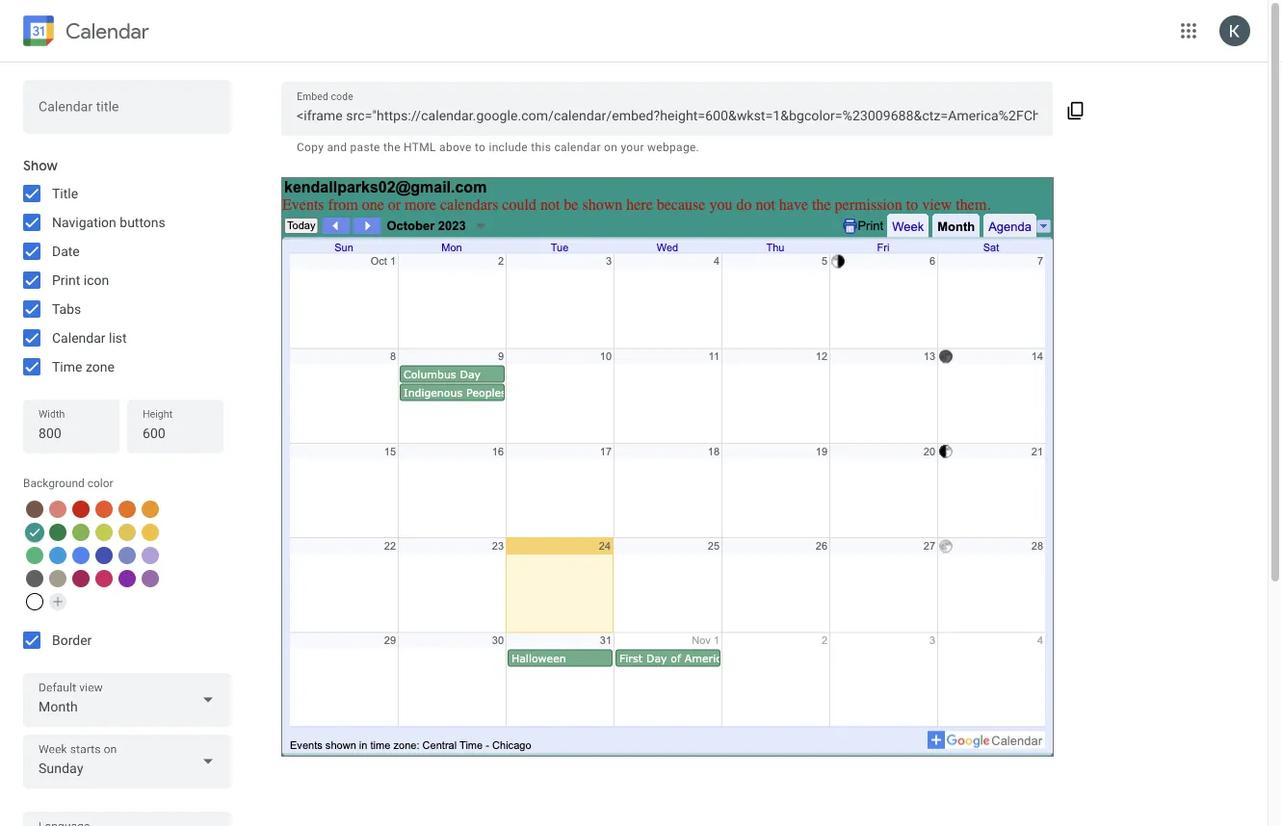 Task type: vqa. For each thing, say whether or not it's contained in the screenshot.
heading on the left top of the page inside Calendar element
no



Task type: locate. For each thing, give the bounding box(es) containing it.
on
[[604, 141, 618, 154]]

tomato menu item
[[72, 501, 90, 518]]

None number field
[[39, 420, 104, 447], [143, 420, 208, 447], [39, 420, 104, 447], [143, 420, 208, 447]]

0 vertical spatial calendar
[[66, 18, 149, 44]]

date
[[52, 243, 80, 259]]

wisteria menu item
[[142, 547, 159, 565]]

color
[[87, 477, 113, 490]]

the
[[384, 141, 401, 154]]

zone
[[86, 359, 115, 375]]

copy
[[297, 141, 324, 154]]

flamingo menu item
[[49, 501, 66, 518]]

pistachio menu item
[[72, 524, 90, 541]]

time
[[52, 359, 82, 375]]

mango menu item
[[142, 501, 159, 518]]

calendar
[[66, 18, 149, 44], [52, 330, 106, 346]]

background
[[23, 477, 85, 490]]

buttons
[[120, 214, 166, 230]]

pumpkin menu item
[[119, 501, 136, 518]]

None field
[[23, 673, 231, 727], [23, 735, 231, 789], [23, 673, 231, 727], [23, 735, 231, 789]]

birch menu item
[[49, 570, 66, 588]]

None text field
[[297, 102, 1038, 129]]

calendar for calendar
[[66, 18, 149, 44]]

this
[[531, 141, 551, 154]]

cobalt menu item
[[72, 547, 90, 565]]

add custom color menu item
[[49, 593, 66, 611]]

grape menu item
[[119, 570, 136, 588]]

citron menu item
[[119, 524, 136, 541]]

navigation buttons
[[52, 214, 166, 230]]

print
[[52, 272, 80, 288]]

blueberry menu item
[[95, 547, 113, 565]]

include
[[489, 141, 528, 154]]

tabs
[[52, 301, 81, 317]]

content_copy
[[1066, 101, 1085, 120]]

lavender menu item
[[119, 547, 136, 565]]

1 vertical spatial calendar
[[52, 330, 106, 346]]

above
[[439, 141, 472, 154]]

html
[[404, 141, 436, 154]]

copy and paste the html above to include this calendar on your webpage.
[[297, 141, 700, 154]]

cocoa menu item
[[26, 501, 43, 518]]

paste
[[350, 141, 380, 154]]

None text field
[[39, 100, 216, 127]]



Task type: describe. For each thing, give the bounding box(es) containing it.
eucalyptus menu item
[[25, 523, 44, 542]]

calendar for calendar list
[[52, 330, 106, 346]]

background color
[[23, 477, 113, 490]]

calendar list
[[52, 330, 127, 346]]

peacock menu item
[[49, 547, 66, 565]]

basil menu item
[[49, 524, 66, 541]]

webpage.
[[647, 141, 700, 154]]

show
[[23, 157, 58, 174]]

border
[[52, 633, 92, 648]]

content_copy button
[[1053, 86, 1098, 132]]

to
[[475, 141, 486, 154]]

calendar
[[554, 141, 601, 154]]

sage menu item
[[26, 547, 43, 565]]

and
[[327, 141, 347, 154]]

tangerine menu item
[[95, 501, 113, 518]]

time zone
[[52, 359, 115, 375]]

calendar link
[[19, 12, 149, 54]]

amethyst menu item
[[142, 570, 159, 588]]

icon
[[84, 272, 109, 288]]

list
[[109, 330, 127, 346]]

radicchio menu item
[[72, 570, 90, 588]]

navigation
[[52, 214, 116, 230]]

graphite menu item
[[26, 570, 43, 588]]

avocado menu item
[[95, 524, 113, 541]]

cherry blossom menu item
[[95, 570, 113, 588]]

calendar color menu item
[[26, 593, 43, 611]]

your
[[621, 141, 644, 154]]

title
[[52, 185, 78, 201]]

print icon
[[52, 272, 109, 288]]

banana menu item
[[142, 524, 159, 541]]



